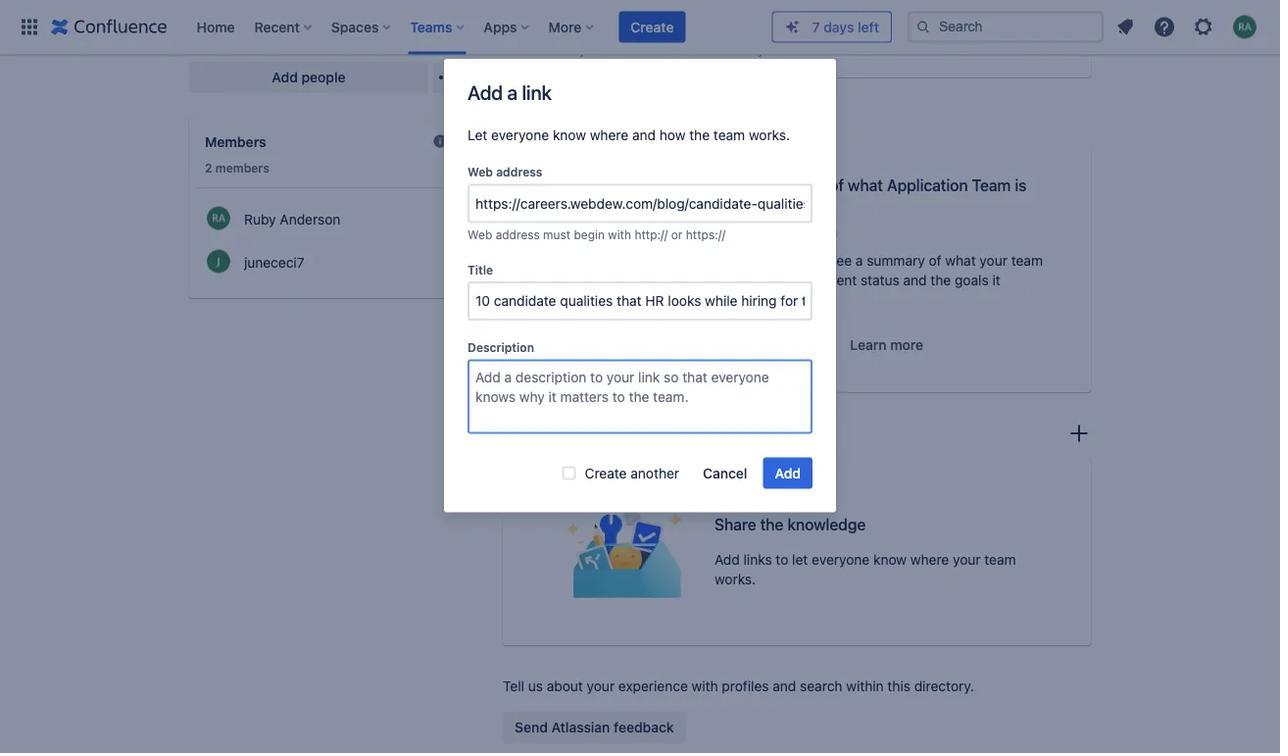 Task type: vqa. For each thing, say whether or not it's contained in the screenshot.
mention Icon
no



Task type: describe. For each thing, give the bounding box(es) containing it.
send atlassian feedback
[[515, 720, 674, 736]]

everyone inside add links to let everyone know where your team works.
[[812, 552, 870, 568]]

with inside add a link dialog
[[608, 228, 632, 242]]

2 vertical spatial your
[[587, 678, 615, 695]]

are
[[428, 0, 448, 17]]

add links to let everyone know where your team works.
[[715, 552, 1017, 588]]

members
[[205, 134, 266, 150]]

team for help teammates see a summary of what your team works on, the current status and the goals it contributes to.
[[1012, 253, 1044, 269]]

to.
[[799, 292, 815, 308]]

send
[[515, 720, 548, 736]]

add people
[[272, 69, 346, 85]]

free
[[797, 337, 823, 353]]

apps button
[[478, 11, 537, 43]]

tell us about your experience with profiles and search within this directory.
[[503, 678, 975, 695]]

your for where
[[953, 552, 981, 568]]

to right contributing
[[599, 109, 614, 128]]

let
[[793, 552, 808, 568]]

contributing
[[503, 109, 596, 128]]

everyone inside add a link dialog
[[491, 127, 549, 143]]

or
[[672, 228, 683, 242]]

search image
[[916, 19, 932, 35]]

see
[[723, 176, 750, 195]]

where inside add a link dialog
[[590, 127, 629, 143]]

a inside dialog
[[507, 80, 518, 103]]

links
[[744, 552, 773, 568]]

add a link
[[468, 80, 552, 103]]

works
[[723, 272, 760, 288]]

confluence
[[674, 26, 747, 42]]

add for add people
[[272, 69, 298, 85]]

help
[[723, 253, 752, 269]]

help teammates see a summary of what your team works on, the current status and the goals it contributes to.
[[723, 253, 1044, 308]]

home
[[197, 19, 235, 35]]

in
[[659, 26, 671, 42]]

description
[[468, 341, 535, 355]]

anderson
[[589, 45, 638, 57]]

team
[[973, 176, 1012, 195]]

and inside help teammates see a summary of what your team works on, the current status and the goals it contributes to.
[[904, 272, 927, 288]]

today
[[736, 45, 764, 57]]

2
[[205, 161, 212, 175]]

experience
[[619, 678, 688, 695]]

another
[[631, 465, 680, 481]]

must
[[543, 228, 571, 242]]

team inside add a link dialog
[[714, 127, 746, 143]]

web address must begin with http:// or https://
[[468, 228, 726, 242]]

title
[[468, 263, 493, 277]]

spaces
[[331, 19, 379, 35]]

applicant.
[[329, 20, 391, 36]]

ruby anderson
[[560, 45, 638, 57]]

send atlassian feedback button
[[503, 712, 686, 744]]

ruby
[[560, 45, 586, 57]]

share the knowledge
[[715, 516, 866, 534]]

us
[[528, 678, 543, 695]]

http://
[[635, 228, 668, 242]]

add for add a link
[[468, 80, 503, 103]]

Description text field
[[468, 359, 813, 434]]

address for web address must begin with http:// or https://
[[496, 228, 540, 242]]

is
[[1015, 176, 1027, 195]]

what inside help teammates see a summary of what your team works on, the current status and the goals it contributes to.
[[946, 253, 977, 269]]

learn
[[851, 337, 887, 353]]

create for create
[[631, 19, 674, 35]]

created
[[671, 45, 711, 57]]

getting started in confluence
[[560, 26, 747, 42]]

let
[[468, 127, 488, 143]]

add link image
[[1068, 422, 1092, 445]]

atlas image
[[723, 225, 739, 241]]

welcome to the application team, we are trying to find the right applicant.
[[189, 0, 448, 36]]

and inside add a link dialog
[[633, 127, 656, 143]]

people
[[302, 69, 346, 85]]

begin
[[574, 228, 605, 242]]

Title field
[[470, 283, 811, 319]]

create another
[[585, 465, 680, 481]]

see the status of what application team is working on
[[723, 176, 1027, 214]]

getting
[[560, 26, 607, 42]]

your for what
[[980, 253, 1008, 269]]

search
[[800, 678, 843, 695]]

Search field
[[908, 11, 1104, 43]]

current
[[812, 272, 857, 288]]

a inside help teammates see a summary of what your team works on, the current status and the goals it contributes to.
[[856, 253, 864, 269]]

you
[[649, 45, 668, 57]]

atlassian
[[552, 720, 610, 736]]

status inside see the status of what application team is working on
[[781, 176, 826, 195]]

you created this today
[[649, 45, 764, 57]]

application inside see the status of what application team is working on
[[887, 176, 969, 195]]

add for add
[[775, 465, 801, 481]]

right
[[297, 20, 326, 36]]

to up find
[[251, 0, 264, 17]]

2 vertical spatial and
[[773, 678, 797, 695]]

https://
[[686, 228, 726, 242]]



Task type: locate. For each thing, give the bounding box(es) containing it.
add people button
[[189, 62, 429, 93]]

0 horizontal spatial status
[[781, 176, 826, 195]]

0 horizontal spatial where
[[590, 127, 629, 143]]

add button
[[764, 457, 813, 489]]

a right see
[[856, 253, 864, 269]]

know inside add a link dialog
[[553, 127, 586, 143]]

0 horizontal spatial what
[[848, 176, 884, 195]]

add for add links to let everyone know where your team works.
[[715, 552, 740, 568]]

your inside help teammates see a summary of what your team works on, the current status and the goals it contributes to.
[[980, 253, 1008, 269]]

0 horizontal spatial atlas
[[761, 337, 794, 353]]

create for create another
[[585, 465, 627, 481]]

0 vertical spatial where
[[590, 127, 629, 143]]

global element
[[12, 0, 772, 54]]

1 horizontal spatial create
[[631, 19, 674, 35]]

confluence image
[[51, 15, 167, 39], [51, 15, 167, 39]]

0 vertical spatial address
[[496, 165, 543, 179]]

1 vertical spatial of
[[929, 253, 942, 269]]

create link
[[619, 11, 686, 43]]

with right begin
[[608, 228, 632, 242]]

more
[[891, 337, 924, 353]]

0 vertical spatial this
[[714, 45, 733, 57]]

0 horizontal spatial and
[[633, 127, 656, 143]]

1 vertical spatial works.
[[715, 571, 756, 588]]

1 horizontal spatial atlas
[[810, 226, 838, 240]]

team inside add links to let everyone know where your team works.
[[985, 552, 1017, 568]]

what up powered by atlas link
[[848, 176, 884, 195]]

web down let
[[468, 165, 493, 179]]

0 vertical spatial of
[[830, 176, 844, 195]]

1 horizontal spatial application
[[887, 176, 969, 195]]

1 vertical spatial create
[[585, 465, 627, 481]]

add inside add links to let everyone know where your team works.
[[715, 552, 740, 568]]

1 vertical spatial application
[[887, 176, 969, 195]]

web for web address
[[468, 165, 493, 179]]

knowledge
[[788, 516, 866, 534]]

1 vertical spatial know
[[874, 552, 907, 568]]

the down teammates
[[787, 272, 808, 288]]

atlas right get
[[761, 337, 794, 353]]

application inside welcome to the application team, we are trying to find the right applicant.
[[291, 0, 361, 17]]

status
[[781, 176, 826, 195], [861, 272, 900, 288]]

this down confluence
[[714, 45, 733, 57]]

0 vertical spatial your
[[980, 253, 1008, 269]]

0 vertical spatial with
[[608, 228, 632, 242]]

directory.
[[915, 678, 975, 695]]

works.
[[749, 127, 791, 143], [715, 571, 756, 588]]

the inside add a link dialog
[[690, 127, 710, 143]]

0 vertical spatial create
[[631, 19, 674, 35]]

to left find
[[229, 20, 242, 36]]

the
[[267, 0, 287, 17], [273, 20, 293, 36], [690, 127, 710, 143], [754, 176, 777, 195], [787, 272, 808, 288], [931, 272, 952, 288], [761, 516, 784, 534]]

teammates
[[756, 253, 826, 269]]

what up the goals
[[946, 253, 977, 269]]

the right find
[[273, 20, 293, 36]]

0 horizontal spatial a
[[507, 80, 518, 103]]

and down summary
[[904, 272, 927, 288]]

with
[[608, 228, 632, 242], [692, 678, 719, 695]]

create up 'you'
[[631, 19, 674, 35]]

1 vertical spatial a
[[856, 253, 864, 269]]

0 vertical spatial works.
[[749, 127, 791, 143]]

2 horizontal spatial and
[[904, 272, 927, 288]]

the inside see the status of what application team is working on
[[754, 176, 777, 195]]

everyone down knowledge
[[812, 552, 870, 568]]

1 horizontal spatial of
[[929, 253, 942, 269]]

0 vertical spatial status
[[781, 176, 826, 195]]

get atlas free
[[735, 337, 823, 353]]

atlas right by
[[810, 226, 838, 240]]

Web address field
[[470, 186, 811, 221]]

1 horizontal spatial a
[[856, 253, 864, 269]]

trying
[[189, 20, 226, 36]]

powered by atlas link
[[723, 225, 1060, 241]]

started
[[611, 26, 656, 42]]

create
[[631, 19, 674, 35], [585, 465, 627, 481]]

2 vertical spatial team
[[985, 552, 1017, 568]]

the right share
[[761, 516, 784, 534]]

contributing to
[[503, 109, 614, 128]]

0 horizontal spatial with
[[608, 228, 632, 242]]

welcome
[[189, 0, 247, 17]]

of right summary
[[929, 253, 942, 269]]

apps
[[484, 19, 517, 35]]

web address
[[468, 165, 543, 179]]

about
[[547, 678, 583, 695]]

1 horizontal spatial this
[[888, 678, 911, 695]]

web
[[468, 165, 493, 179], [468, 228, 493, 242]]

find
[[245, 20, 269, 36]]

0 horizontal spatial of
[[830, 176, 844, 195]]

1 vertical spatial team
[[1012, 253, 1044, 269]]

to inside add links to let everyone know where your team works.
[[776, 552, 789, 568]]

1 horizontal spatial status
[[861, 272, 900, 288]]

application up right
[[291, 0, 361, 17]]

spaces button
[[325, 11, 399, 43]]

web up title
[[468, 228, 493, 242]]

of inside see the status of what application team is working on
[[830, 176, 844, 195]]

how
[[660, 127, 686, 143]]

0 horizontal spatial create
[[585, 465, 627, 481]]

1 horizontal spatial and
[[773, 678, 797, 695]]

2 members
[[205, 161, 270, 175]]

0 horizontal spatial this
[[714, 45, 733, 57]]

add
[[272, 69, 298, 85], [468, 80, 503, 103], [775, 465, 801, 481], [715, 552, 740, 568]]

status inside help teammates see a summary of what your team works on, the current status and the goals it contributes to.
[[861, 272, 900, 288]]

where
[[590, 127, 629, 143], [911, 552, 950, 568]]

atlas inside button
[[761, 337, 794, 353]]

1 vertical spatial atlas
[[761, 337, 794, 353]]

application up powered by atlas link
[[887, 176, 969, 195]]

add inside button
[[272, 69, 298, 85]]

1 horizontal spatial everyone
[[812, 552, 870, 568]]

address left must
[[496, 228, 540, 242]]

atlas
[[810, 226, 838, 240], [761, 337, 794, 353]]

1 horizontal spatial know
[[874, 552, 907, 568]]

profiles
[[722, 678, 769, 695]]

team for add links to let everyone know where your team works.
[[985, 552, 1017, 568]]

working
[[723, 196, 780, 214]]

know
[[553, 127, 586, 143], [874, 552, 907, 568]]

and left how
[[633, 127, 656, 143]]

we
[[406, 0, 424, 17]]

works. inside add a link dialog
[[749, 127, 791, 143]]

create left another
[[585, 465, 627, 481]]

address
[[496, 165, 543, 179], [496, 228, 540, 242]]

contributes
[[723, 292, 795, 308]]

address for web address
[[496, 165, 543, 179]]

banner containing home
[[0, 0, 1281, 55]]

create inside global element
[[631, 19, 674, 35]]

the right how
[[690, 127, 710, 143]]

link
[[522, 80, 552, 103]]

powered by atlas
[[742, 226, 838, 240]]

powered
[[742, 226, 790, 240]]

the up find
[[267, 0, 287, 17]]

1 vertical spatial with
[[692, 678, 719, 695]]

team,
[[365, 0, 403, 17]]

of up powered by atlas
[[830, 176, 844, 195]]

add up 'share the knowledge'
[[775, 465, 801, 481]]

0 vertical spatial team
[[714, 127, 746, 143]]

links
[[503, 424, 542, 443]]

1 vertical spatial this
[[888, 678, 911, 695]]

1 vertical spatial your
[[953, 552, 981, 568]]

learn more button
[[839, 330, 936, 361]]

0 horizontal spatial application
[[291, 0, 361, 17]]

works. down 'links'
[[715, 571, 756, 588]]

works. up see
[[749, 127, 791, 143]]

get atlas free button
[[723, 330, 835, 361]]

home link
[[191, 11, 241, 43]]

see
[[830, 253, 852, 269]]

of inside help teammates see a summary of what your team works on, the current status and the goals it contributes to.
[[929, 253, 942, 269]]

status down summary
[[861, 272, 900, 288]]

your
[[980, 253, 1008, 269], [953, 552, 981, 568], [587, 678, 615, 695]]

within
[[847, 678, 884, 695]]

0 vertical spatial what
[[848, 176, 884, 195]]

this
[[714, 45, 733, 57], [888, 678, 911, 695]]

to
[[251, 0, 264, 17], [229, 20, 242, 36], [599, 109, 614, 128], [776, 552, 789, 568]]

of
[[830, 176, 844, 195], [929, 253, 942, 269]]

1 vertical spatial where
[[911, 552, 950, 568]]

settings icon image
[[1193, 15, 1216, 39]]

1 vertical spatial and
[[904, 272, 927, 288]]

2 web from the top
[[468, 228, 493, 242]]

0 horizontal spatial know
[[553, 127, 586, 143]]

to left let
[[776, 552, 789, 568]]

1 vertical spatial everyone
[[812, 552, 870, 568]]

create inside add a link dialog
[[585, 465, 627, 481]]

0 vertical spatial web
[[468, 165, 493, 179]]

banner
[[0, 0, 1281, 55]]

your inside add links to let everyone know where your team works.
[[953, 552, 981, 568]]

1 vertical spatial address
[[496, 228, 540, 242]]

this right within
[[888, 678, 911, 695]]

status up 'on'
[[781, 176, 826, 195]]

know inside add links to let everyone know where your team works.
[[874, 552, 907, 568]]

everyone up web address
[[491, 127, 549, 143]]

1 web from the top
[[468, 165, 493, 179]]

cancel
[[703, 465, 748, 481]]

cancel button
[[692, 457, 760, 489]]

0 vertical spatial and
[[633, 127, 656, 143]]

summary
[[867, 253, 926, 269]]

a left link
[[507, 80, 518, 103]]

0 vertical spatial atlas
[[810, 226, 838, 240]]

add left people at the top left of page
[[272, 69, 298, 85]]

a
[[507, 80, 518, 103], [856, 253, 864, 269]]

with left profiles
[[692, 678, 719, 695]]

1 vertical spatial status
[[861, 272, 900, 288]]

1 horizontal spatial where
[[911, 552, 950, 568]]

works. inside add links to let everyone know where your team works.
[[715, 571, 756, 588]]

learn more
[[851, 337, 924, 353]]

where inside add links to let everyone know where your team works.
[[911, 552, 950, 568]]

add inside button
[[775, 465, 801, 481]]

members
[[216, 161, 270, 175]]

what
[[848, 176, 884, 195], [946, 253, 977, 269]]

application
[[291, 0, 361, 17], [887, 176, 969, 195]]

0 horizontal spatial everyone
[[491, 127, 549, 143]]

tell
[[503, 678, 525, 695]]

1 horizontal spatial what
[[946, 253, 977, 269]]

the up working
[[754, 176, 777, 195]]

get
[[735, 337, 758, 353]]

goals
[[955, 272, 989, 288]]

and left search
[[773, 678, 797, 695]]

team inside help teammates see a summary of what your team works on, the current status and the goals it contributes to.
[[1012, 253, 1044, 269]]

1 vertical spatial web
[[468, 228, 493, 242]]

web for web address must begin with http:// or https://
[[468, 228, 493, 242]]

on
[[784, 196, 802, 214]]

what inside see the status of what application team is working on
[[848, 176, 884, 195]]

by
[[794, 226, 807, 240]]

add a link dialog
[[444, 59, 837, 512]]

1 vertical spatial what
[[946, 253, 977, 269]]

feedback
[[614, 720, 674, 736]]

the left the goals
[[931, 272, 952, 288]]

let everyone know where and how the team works.
[[468, 127, 791, 143]]

0 vertical spatial application
[[291, 0, 361, 17]]

0 vertical spatial everyone
[[491, 127, 549, 143]]

add up let
[[468, 80, 503, 103]]

add left 'links'
[[715, 552, 740, 568]]

0 vertical spatial a
[[507, 80, 518, 103]]

1 horizontal spatial with
[[692, 678, 719, 695]]

team
[[714, 127, 746, 143], [1012, 253, 1044, 269], [985, 552, 1017, 568]]

0 vertical spatial know
[[553, 127, 586, 143]]

address down contributing
[[496, 165, 543, 179]]

on,
[[764, 272, 784, 288]]

it
[[993, 272, 1001, 288]]



